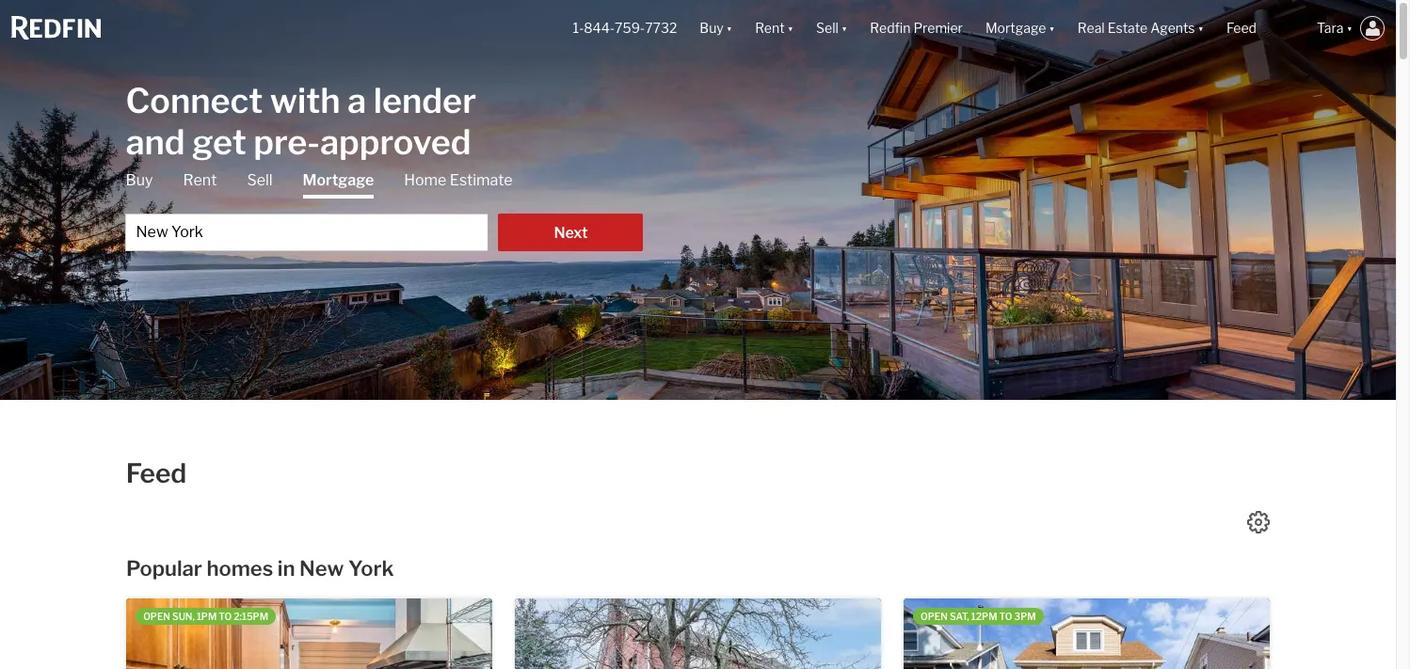 Task type: describe. For each thing, give the bounding box(es) containing it.
mortgage link
[[303, 170, 374, 198]]

buy for buy
[[126, 171, 153, 189]]

home estimate
[[404, 171, 513, 189]]

1 vertical spatial feed
[[126, 458, 187, 490]]

open for open sun, 1pm to 2:15pm
[[143, 611, 170, 622]]

next
[[554, 224, 588, 241]]

rent ▾ button
[[744, 0, 805, 56]]

photo of 50-39 202nd st, bayside, ny 11364 image
[[904, 599, 1270, 669]]

buy ▾ button
[[700, 0, 733, 56]]

next button
[[498, 213, 643, 251]]

lender
[[373, 80, 476, 121]]

sell for sell ▾
[[816, 20, 839, 36]]

mortgage ▾ button
[[986, 0, 1055, 56]]

mortgage for mortgage
[[303, 171, 374, 189]]

premier
[[914, 20, 963, 36]]

2:15pm
[[234, 611, 268, 622]]

1pm
[[197, 611, 217, 622]]

popular
[[126, 556, 202, 581]]

connect
[[126, 80, 263, 121]]

buy ▾
[[700, 20, 733, 36]]

City, County, ZIP search field
[[126, 213, 488, 251]]

approved
[[320, 121, 471, 162]]

real estate agents ▾
[[1078, 20, 1204, 36]]

mortgage ▾ button
[[974, 0, 1066, 56]]

feed inside button
[[1227, 20, 1257, 36]]

feed button
[[1215, 0, 1306, 56]]

mortgage for mortgage ▾
[[986, 20, 1046, 36]]

tara
[[1317, 20, 1344, 36]]

get
[[192, 121, 246, 162]]

connect with a lender and get pre-approved
[[126, 80, 476, 162]]

in
[[277, 556, 295, 581]]

redfin premier button
[[859, 0, 974, 56]]

estate
[[1108, 20, 1148, 36]]

1-
[[573, 20, 584, 36]]

open sun, 1pm to 2:15pm
[[143, 611, 268, 622]]

tab list containing buy
[[126, 170, 643, 251]]

▾ for tara ▾
[[1347, 20, 1353, 36]]

3pm
[[1014, 611, 1036, 622]]

popular homes in new york
[[126, 556, 394, 581]]

sell link
[[247, 170, 273, 191]]



Task type: vqa. For each thing, say whether or not it's contained in the screenshot.
the left TO
yes



Task type: locate. For each thing, give the bounding box(es) containing it.
to for 3pm
[[999, 611, 1012, 622]]

1 open from the left
[[143, 611, 170, 622]]

▾ inside real estate agents ▾ link
[[1198, 20, 1204, 36]]

buy for buy ▾
[[700, 20, 724, 36]]

mortgage inside dropdown button
[[986, 20, 1046, 36]]

mortgage ▾
[[986, 20, 1055, 36]]

and
[[126, 121, 185, 162]]

0 vertical spatial sell
[[816, 20, 839, 36]]

rent ▾ button
[[755, 0, 794, 56]]

▾ inside sell ▾ dropdown button
[[841, 20, 848, 36]]

sell for sell
[[247, 171, 273, 189]]

buy link
[[126, 170, 153, 191]]

rent right buy ▾
[[755, 20, 785, 36]]

0 vertical spatial mortgage
[[986, 20, 1046, 36]]

▾ right tara
[[1347, 20, 1353, 36]]

open left sat,
[[921, 611, 948, 622]]

real estate agents ▾ link
[[1078, 0, 1204, 56]]

rent ▾
[[755, 20, 794, 36]]

buy ▾ button
[[688, 0, 744, 56]]

1 horizontal spatial feed
[[1227, 20, 1257, 36]]

0 horizontal spatial open
[[143, 611, 170, 622]]

home
[[404, 171, 447, 189]]

pre-
[[253, 121, 320, 162]]

buy inside dropdown button
[[700, 20, 724, 36]]

2 ▾ from the left
[[788, 20, 794, 36]]

1 horizontal spatial to
[[999, 611, 1012, 622]]

▾ inside rent ▾ dropdown button
[[788, 20, 794, 36]]

buy down and on the top of page
[[126, 171, 153, 189]]

sell ▾
[[816, 20, 848, 36]]

▾ left sell ▾
[[788, 20, 794, 36]]

1-844-759-7732 link
[[573, 20, 677, 36]]

12pm
[[971, 611, 997, 622]]

0 horizontal spatial buy
[[126, 171, 153, 189]]

sun,
[[172, 611, 195, 622]]

0 vertical spatial buy
[[700, 20, 724, 36]]

rent for rent
[[183, 171, 217, 189]]

mortgage
[[986, 20, 1046, 36], [303, 171, 374, 189]]

to right 1pm
[[219, 611, 232, 622]]

a
[[347, 80, 366, 121]]

1 horizontal spatial open
[[921, 611, 948, 622]]

rent for rent ▾
[[755, 20, 785, 36]]

1 ▾ from the left
[[726, 20, 733, 36]]

york
[[348, 556, 394, 581]]

2 to from the left
[[999, 611, 1012, 622]]

rent link
[[183, 170, 217, 191]]

agents
[[1150, 20, 1195, 36]]

0 vertical spatial feed
[[1227, 20, 1257, 36]]

1-844-759-7732
[[573, 20, 677, 36]]

to for 2:15pm
[[219, 611, 232, 622]]

open sat, 12pm to 3pm
[[921, 611, 1036, 622]]

▾
[[726, 20, 733, 36], [788, 20, 794, 36], [841, 20, 848, 36], [1049, 20, 1055, 36], [1198, 20, 1204, 36], [1347, 20, 1353, 36]]

feed
[[1227, 20, 1257, 36], [126, 458, 187, 490]]

sell down pre-
[[247, 171, 273, 189]]

estimate
[[450, 171, 513, 189]]

0 horizontal spatial feed
[[126, 458, 187, 490]]

home estimate link
[[404, 170, 513, 191]]

mortgage inside tab list
[[303, 171, 374, 189]]

▾ inside buy ▾ dropdown button
[[726, 20, 733, 36]]

▾ for buy ▾
[[726, 20, 733, 36]]

1 vertical spatial mortgage
[[303, 171, 374, 189]]

sell ▾ button
[[816, 0, 848, 56]]

1 vertical spatial sell
[[247, 171, 273, 189]]

homes
[[207, 556, 273, 581]]

rent
[[755, 20, 785, 36], [183, 171, 217, 189]]

5 ▾ from the left
[[1198, 20, 1204, 36]]

0 horizontal spatial rent
[[183, 171, 217, 189]]

photo of 8300 talbot st unit phc, kew gardens, ny 11415 image
[[126, 599, 492, 669]]

1 vertical spatial rent
[[183, 171, 217, 189]]

rent inside dropdown button
[[755, 20, 785, 36]]

1 horizontal spatial sell
[[816, 20, 839, 36]]

sell right the rent ▾
[[816, 20, 839, 36]]

1 to from the left
[[219, 611, 232, 622]]

▾ for rent ▾
[[788, 20, 794, 36]]

▾ left the rent ▾
[[726, 20, 733, 36]]

759-
[[615, 20, 645, 36]]

buy
[[700, 20, 724, 36], [126, 171, 153, 189]]

6 ▾ from the left
[[1347, 20, 1353, 36]]

▾ for mortgage ▾
[[1049, 20, 1055, 36]]

0 horizontal spatial mortgage
[[303, 171, 374, 189]]

▾ for sell ▾
[[841, 20, 848, 36]]

4 ▾ from the left
[[1049, 20, 1055, 36]]

3 ▾ from the left
[[841, 20, 848, 36]]

▾ left redfin
[[841, 20, 848, 36]]

sat,
[[950, 611, 969, 622]]

7732
[[645, 20, 677, 36]]

rent down get
[[183, 171, 217, 189]]

real
[[1078, 20, 1105, 36]]

sell
[[816, 20, 839, 36], [247, 171, 273, 189]]

1 horizontal spatial rent
[[755, 20, 785, 36]]

0 horizontal spatial sell
[[247, 171, 273, 189]]

▾ right agents
[[1198, 20, 1204, 36]]

open for open sat, 12pm to 3pm
[[921, 611, 948, 622]]

2 open from the left
[[921, 611, 948, 622]]

▾ inside mortgage ▾ dropdown button
[[1049, 20, 1055, 36]]

1 vertical spatial buy
[[126, 171, 153, 189]]

new
[[299, 556, 344, 581]]

to left the "3pm"
[[999, 611, 1012, 622]]

photo of 190-16 33rd ave, flushing, ny 11358 image
[[515, 599, 881, 669]]

open left sun,
[[143, 611, 170, 622]]

sell inside dropdown button
[[816, 20, 839, 36]]

844-
[[584, 20, 615, 36]]

tara ▾
[[1317, 20, 1353, 36]]

redfin premier
[[870, 20, 963, 36]]

1 horizontal spatial buy
[[700, 20, 724, 36]]

0 horizontal spatial to
[[219, 611, 232, 622]]

tab list
[[126, 170, 643, 251]]

▾ left real
[[1049, 20, 1055, 36]]

redfin
[[870, 20, 911, 36]]

mortgage left real
[[986, 20, 1046, 36]]

open
[[143, 611, 170, 622], [921, 611, 948, 622]]

real estate agents ▾ button
[[1066, 0, 1215, 56]]

sell ▾ button
[[805, 0, 859, 56]]

buy right 7732
[[700, 20, 724, 36]]

with
[[270, 80, 340, 121]]

0 vertical spatial rent
[[755, 20, 785, 36]]

1 horizontal spatial mortgage
[[986, 20, 1046, 36]]

to
[[219, 611, 232, 622], [999, 611, 1012, 622]]

mortgage up city, county, zip search field
[[303, 171, 374, 189]]



